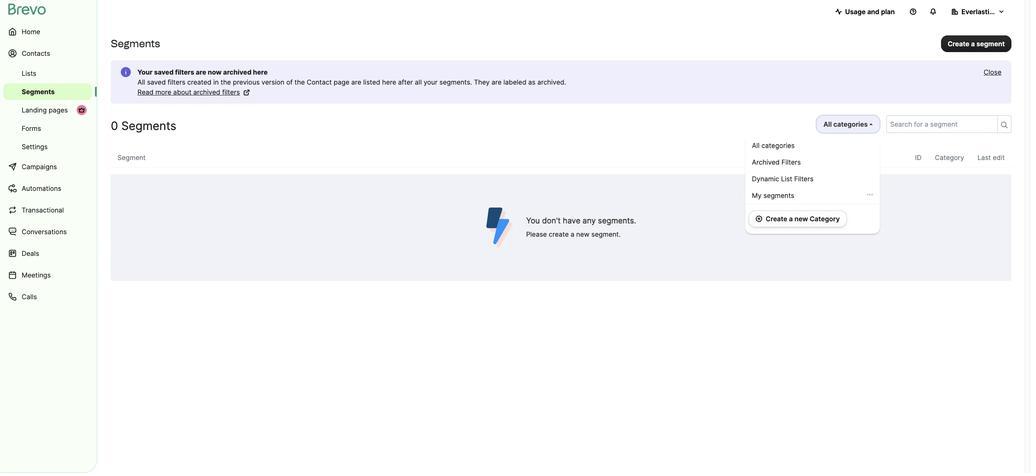 Task type: vqa. For each thing, say whether or not it's contained in the screenshot.
Increase traffic link
no



Task type: describe. For each thing, give the bounding box(es) containing it.
automations link
[[3, 178, 92, 198]]

archived.
[[538, 78, 566, 86]]

landing pages
[[22, 106, 68, 114]]

please
[[526, 230, 547, 238]]

1 horizontal spatial here
[[382, 78, 396, 86]]

all categories button
[[817, 115, 880, 133]]

you don't have any segments.
[[526, 216, 637, 225]]

usage and plan
[[846, 8, 895, 16]]

create
[[549, 230, 569, 238]]

all
[[415, 78, 422, 86]]

calls
[[22, 293, 37, 301]]

conversations link
[[3, 222, 92, 242]]

close
[[984, 68, 1002, 76]]

pages
[[49, 106, 68, 114]]

calls link
[[3, 287, 92, 307]]

landing
[[22, 106, 47, 114]]

my
[[752, 191, 762, 200]]

everlasting ethereal button
[[945, 3, 1026, 20]]

plan
[[882, 8, 895, 16]]

segments link
[[3, 83, 92, 100]]

1 horizontal spatial segments.
[[598, 216, 637, 225]]

version
[[262, 78, 285, 86]]

deals
[[22, 249, 39, 258]]

usage
[[846, 8, 866, 16]]

last edit
[[978, 153, 1005, 162]]

1 vertical spatial all categories
[[752, 141, 795, 150]]

you
[[526, 216, 540, 225]]

read more about archived filters link
[[138, 87, 250, 97]]

archived filters
[[752, 158, 801, 166]]

all inside 'all categories' button
[[824, 120, 832, 128]]

0 vertical spatial category
[[935, 153, 965, 162]]

home link
[[3, 22, 92, 42]]

listed
[[363, 78, 380, 86]]

as
[[529, 78, 536, 86]]

list
[[781, 175, 793, 183]]

contacts link
[[3, 43, 92, 63]]

segment
[[118, 153, 146, 162]]

0 horizontal spatial new
[[577, 230, 590, 238]]

don't
[[542, 216, 561, 225]]

in
[[213, 78, 219, 86]]

dynamic
[[752, 175, 780, 183]]

create a new category button
[[749, 210, 847, 227]]

all inside your saved filters are now archived here all saved filters created in the previous version of the contact page are listed here after all your segments. they are labeled as archived.
[[138, 78, 145, 86]]

2 horizontal spatial are
[[492, 78, 502, 86]]

after
[[398, 78, 413, 86]]

0 vertical spatial filters
[[175, 68, 194, 76]]

usage and plan button
[[829, 3, 902, 20]]

read
[[138, 88, 154, 96]]

close link
[[984, 67, 1002, 77]]

2 vertical spatial a
[[571, 230, 575, 238]]

0 vertical spatial saved
[[154, 68, 174, 76]]

of
[[286, 78, 293, 86]]

all categories inside button
[[824, 120, 868, 128]]

forms link
[[3, 120, 92, 137]]

id
[[916, 153, 922, 162]]

1 vertical spatial filters
[[168, 78, 186, 86]]

please create a new segment.
[[526, 230, 621, 238]]

segments
[[764, 191, 795, 200]]

create a new category
[[766, 215, 840, 223]]

0 segments
[[111, 119, 176, 133]]

settings link
[[3, 138, 92, 155]]

your
[[138, 68, 153, 76]]

category inside "button"
[[810, 215, 840, 223]]

segment
[[977, 39, 1005, 48]]

1 vertical spatial saved
[[147, 78, 166, 86]]

left___rvooi image
[[78, 107, 85, 113]]

read more about archived filters
[[138, 88, 240, 96]]

meetings link
[[3, 265, 92, 285]]

last
[[978, 153, 991, 162]]

conversations
[[22, 228, 67, 236]]

1 vertical spatial filters
[[795, 175, 814, 183]]

page
[[334, 78, 350, 86]]



Task type: locate. For each thing, give the bounding box(es) containing it.
dynamic list filters
[[752, 175, 814, 183]]

create left "segment"
[[948, 39, 970, 48]]

0 vertical spatial new
[[795, 215, 809, 223]]

filters right the 'list' on the right top of the page
[[795, 175, 814, 183]]

about
[[173, 88, 192, 96]]

all
[[138, 78, 145, 86], [824, 120, 832, 128], [752, 141, 760, 150]]

everlasting ethereal
[[962, 8, 1026, 16]]

1 horizontal spatial categories
[[834, 120, 868, 128]]

a left "segment"
[[972, 39, 975, 48]]

create a segment button
[[942, 35, 1012, 52]]

alert
[[111, 60, 1012, 104]]

campaigns
[[22, 163, 57, 171]]

0 horizontal spatial a
[[571, 230, 575, 238]]

new
[[795, 215, 809, 223], [577, 230, 590, 238]]

0 vertical spatial archived
[[223, 68, 252, 76]]

your
[[424, 78, 438, 86]]

0 vertical spatial here
[[253, 68, 268, 76]]

deals link
[[3, 243, 92, 263]]

ethereal
[[1000, 8, 1026, 16]]

0 vertical spatial categories
[[834, 120, 868, 128]]

archived inside read more about archived filters link
[[193, 88, 220, 96]]

2 vertical spatial all
[[752, 141, 760, 150]]

1 horizontal spatial new
[[795, 215, 809, 223]]

previous
[[233, 78, 260, 86]]

segments inside segments link
[[22, 88, 55, 96]]

create a segment
[[948, 39, 1005, 48]]

create for create a segment
[[948, 39, 970, 48]]

your saved filters are now archived here all saved filters created in the previous version of the contact page are listed here after all your segments. they are labeled as archived.
[[138, 68, 566, 86]]

0 vertical spatial filters
[[782, 158, 801, 166]]

2 horizontal spatial all
[[824, 120, 832, 128]]

0 vertical spatial segments
[[111, 38, 160, 50]]

have
[[563, 216, 581, 225]]

2 vertical spatial filters
[[222, 88, 240, 96]]

now
[[208, 68, 222, 76]]

Search for a segment search field
[[887, 116, 995, 133]]

category
[[935, 153, 965, 162], [810, 215, 840, 223]]

2 vertical spatial segments
[[121, 119, 176, 133]]

1 vertical spatial create
[[766, 215, 788, 223]]

alert containing your saved filters are now archived here
[[111, 60, 1012, 104]]

0 horizontal spatial archived
[[193, 88, 220, 96]]

are right page
[[351, 78, 362, 86]]

1 horizontal spatial are
[[351, 78, 362, 86]]

segments.
[[440, 78, 472, 86], [598, 216, 637, 225]]

saved
[[154, 68, 174, 76], [147, 78, 166, 86]]

0 horizontal spatial categories
[[762, 141, 795, 150]]

filters
[[175, 68, 194, 76], [168, 78, 186, 86], [222, 88, 240, 96]]

0 horizontal spatial category
[[810, 215, 840, 223]]

they
[[474, 78, 490, 86]]

created
[[187, 78, 212, 86]]

create inside button
[[948, 39, 970, 48]]

1 vertical spatial segments.
[[598, 216, 637, 225]]

filters
[[782, 158, 801, 166], [795, 175, 814, 183]]

campaigns link
[[3, 157, 92, 177]]

0 vertical spatial a
[[972, 39, 975, 48]]

1 vertical spatial category
[[810, 215, 840, 223]]

1 the from the left
[[221, 78, 231, 86]]

1 horizontal spatial the
[[295, 78, 305, 86]]

1 vertical spatial archived
[[193, 88, 220, 96]]

segments up your
[[111, 38, 160, 50]]

landing pages link
[[3, 102, 92, 118]]

transactional link
[[3, 200, 92, 220]]

0 horizontal spatial here
[[253, 68, 268, 76]]

the
[[221, 78, 231, 86], [295, 78, 305, 86]]

0 horizontal spatial all
[[138, 78, 145, 86]]

0 horizontal spatial the
[[221, 78, 231, 86]]

saved up more on the left of the page
[[147, 78, 166, 86]]

a for new
[[789, 215, 793, 223]]

0
[[111, 119, 118, 133]]

1 horizontal spatial category
[[935, 153, 965, 162]]

1 horizontal spatial all categories
[[824, 120, 868, 128]]

lists link
[[3, 65, 92, 82]]

search image
[[1002, 122, 1008, 128]]

transactional
[[22, 206, 64, 214]]

more
[[155, 88, 171, 96]]

categories inside button
[[834, 120, 868, 128]]

0 vertical spatial create
[[948, 39, 970, 48]]

create inside "button"
[[766, 215, 788, 223]]

create
[[948, 39, 970, 48], [766, 215, 788, 223]]

all categories
[[824, 120, 868, 128], [752, 141, 795, 150]]

are right they
[[492, 78, 502, 86]]

0 horizontal spatial all categories
[[752, 141, 795, 150]]

0 horizontal spatial are
[[196, 68, 206, 76]]

1 horizontal spatial all
[[752, 141, 760, 150]]

my segments
[[752, 191, 795, 200]]

a for segment
[[972, 39, 975, 48]]

filters up about
[[168, 78, 186, 86]]

segments
[[111, 38, 160, 50], [22, 88, 55, 96], [121, 119, 176, 133]]

segment.
[[592, 230, 621, 238]]

1 vertical spatial segments
[[22, 88, 55, 96]]

1 vertical spatial a
[[789, 215, 793, 223]]

0 horizontal spatial segments.
[[440, 78, 472, 86]]

filters up created
[[175, 68, 194, 76]]

meetings
[[22, 271, 51, 279]]

0 horizontal spatial create
[[766, 215, 788, 223]]

archived inside your saved filters are now archived here all saved filters created in the previous version of the contact page are listed here after all your segments. they are labeled as archived.
[[223, 68, 252, 76]]

0 vertical spatial segments.
[[440, 78, 472, 86]]

contacts
[[22, 49, 50, 58]]

any
[[583, 216, 596, 225]]

1 vertical spatial new
[[577, 230, 590, 238]]

and
[[868, 8, 880, 16]]

archived up previous on the top of the page
[[223, 68, 252, 76]]

categories
[[834, 120, 868, 128], [762, 141, 795, 150]]

1 horizontal spatial a
[[789, 215, 793, 223]]

lists
[[22, 69, 36, 78]]

create for create a new category
[[766, 215, 788, 223]]

everlasting
[[962, 8, 998, 16]]

search button
[[998, 116, 1012, 132]]

the right in
[[221, 78, 231, 86]]

1 vertical spatial all
[[824, 120, 832, 128]]

1 horizontal spatial create
[[948, 39, 970, 48]]

here left after
[[382, 78, 396, 86]]

here
[[253, 68, 268, 76], [382, 78, 396, 86]]

2 horizontal spatial a
[[972, 39, 975, 48]]

segments. inside your saved filters are now archived here all saved filters created in the previous version of the contact page are listed here after all your segments. they are labeled as archived.
[[440, 78, 472, 86]]

1 horizontal spatial archived
[[223, 68, 252, 76]]

home
[[22, 28, 40, 36]]

new inside "button"
[[795, 215, 809, 223]]

archived
[[752, 158, 780, 166]]

a down have
[[571, 230, 575, 238]]

segments. up the segment.
[[598, 216, 637, 225]]

settings
[[22, 143, 48, 151]]

are up created
[[196, 68, 206, 76]]

automations
[[22, 184, 61, 193]]

a down segments
[[789, 215, 793, 223]]

filters up the 'list' on the right top of the page
[[782, 158, 801, 166]]

are
[[196, 68, 206, 76], [351, 78, 362, 86], [492, 78, 502, 86]]

here up "version"
[[253, 68, 268, 76]]

0 vertical spatial all categories
[[824, 120, 868, 128]]

forms
[[22, 124, 41, 133]]

1 vertical spatial here
[[382, 78, 396, 86]]

a inside "button"
[[789, 215, 793, 223]]

0 vertical spatial all
[[138, 78, 145, 86]]

filters down previous on the top of the page
[[222, 88, 240, 96]]

1 vertical spatial categories
[[762, 141, 795, 150]]

contact
[[307, 78, 332, 86]]

2 the from the left
[[295, 78, 305, 86]]

the right of
[[295, 78, 305, 86]]

edit
[[993, 153, 1005, 162]]

segments up landing
[[22, 88, 55, 96]]

create down segments
[[766, 215, 788, 223]]

archived
[[223, 68, 252, 76], [193, 88, 220, 96]]

saved right your
[[154, 68, 174, 76]]

a inside button
[[972, 39, 975, 48]]

segments. right your
[[440, 78, 472, 86]]

archived down created
[[193, 88, 220, 96]]

segments down read
[[121, 119, 176, 133]]

a
[[972, 39, 975, 48], [789, 215, 793, 223], [571, 230, 575, 238]]

labeled
[[504, 78, 527, 86]]



